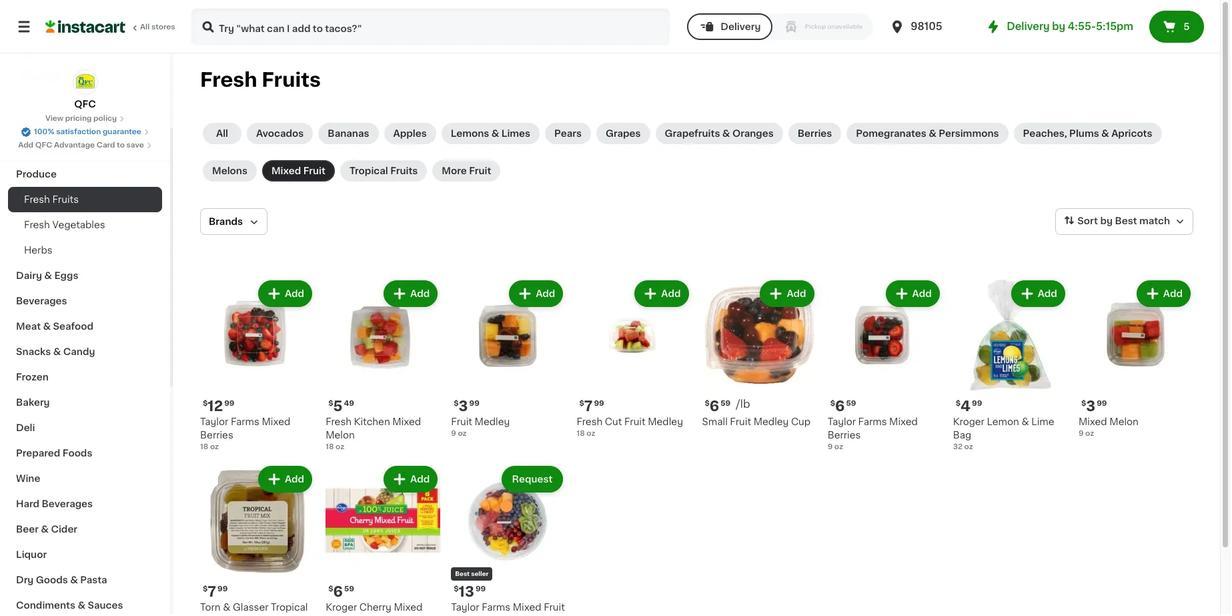 Task type: describe. For each thing, give the bounding box(es) containing it.
small fruit medley cup
[[702, 417, 811, 427]]

& left pasta
[[70, 575, 78, 585]]

oz inside mixed melon 9 oz
[[1086, 430, 1095, 437]]

99 for taylor
[[224, 400, 235, 407]]

tropical inside 'torn & glasser tropical'
[[271, 603, 308, 612]]

thanksgiving
[[16, 144, 80, 154]]

meat & seafood
[[16, 322, 93, 331]]

grapes link
[[597, 123, 650, 144]]

product group containing 5
[[326, 278, 441, 453]]

hard beverages link
[[8, 491, 162, 517]]

buy
[[37, 45, 56, 54]]

peaches, plums & apricots
[[1023, 129, 1153, 138]]

& inside kroger lemon & lime bag 32 oz
[[1022, 417, 1030, 427]]

fresh up all link
[[200, 70, 257, 89]]

mixed for taylor farms mixed berries 9 oz
[[890, 417, 918, 427]]

$ up 'kroger cherry mixed'
[[328, 585, 333, 593]]

0 vertical spatial tropical
[[350, 166, 388, 176]]

wine
[[16, 474, 40, 483]]

pasta
[[80, 575, 107, 585]]

meat & seafood link
[[8, 314, 162, 339]]

liquor
[[16, 550, 47, 559]]

100% satisfaction guarantee button
[[21, 124, 149, 137]]

mixed for taylor farms mixed berries 18 oz
[[262, 417, 291, 427]]

prepared
[[16, 449, 60, 458]]

bakery link
[[8, 390, 162, 415]]

avocados link
[[247, 123, 313, 144]]

6 for kroger cherry mixed
[[333, 585, 343, 599]]

$ inside "$ 12 99"
[[203, 400, 208, 407]]

18 for 12
[[200, 443, 208, 451]]

add qfc advantage card to save
[[18, 141, 144, 149]]

snacks
[[16, 347, 51, 356]]

buy it again
[[37, 45, 94, 54]]

oz inside fresh cut fruit medley 18 oz
[[587, 430, 596, 437]]

taylor farms mixed berries 9 oz
[[828, 417, 918, 451]]

meat
[[16, 322, 41, 331]]

oz inside fresh kitchen mixed melon 18 oz
[[336, 443, 345, 451]]

9 inside taylor farms mixed berries 9 oz
[[828, 443, 833, 451]]

match
[[1140, 216, 1171, 226]]

dry goods & pasta
[[16, 575, 107, 585]]

98105
[[911, 21, 943, 31]]

policy
[[93, 115, 117, 122]]

mixed inside mixed melon 9 oz
[[1079, 417, 1108, 427]]

all stores
[[140, 23, 175, 31]]

dairy & eggs link
[[8, 263, 162, 288]]

request
[[512, 475, 553, 484]]

medley inside fruit medley 9 oz
[[475, 417, 510, 427]]

berries for 6
[[828, 431, 861, 440]]

fresh inside fresh cut fruit medley 18 oz
[[577, 417, 603, 427]]

1 horizontal spatial 59
[[721, 400, 731, 407]]

satisfaction
[[56, 128, 101, 135]]

$ inside $ 4 99
[[956, 400, 961, 407]]

farms inside taylor farms mixed fruit
[[482, 603, 511, 612]]

$ up the torn
[[203, 585, 208, 593]]

$ 5 49
[[328, 399, 354, 413]]

best seller
[[455, 571, 489, 577]]

100%
[[34, 128, 54, 135]]

cut
[[605, 417, 622, 427]]

$ 6 59 inside $6.59 per pound element
[[705, 399, 731, 413]]

hard beverages
[[16, 499, 93, 509]]

18 for 7
[[577, 430, 585, 437]]

product group containing 13
[[451, 463, 566, 614]]

grapefruits & oranges link
[[656, 123, 783, 144]]

request button
[[503, 467, 562, 491]]

cider
[[51, 525, 77, 534]]

7 for fresh cut fruit medley
[[584, 399, 593, 413]]

$ 4 99
[[956, 399, 983, 413]]

& for lemons & limes
[[492, 129, 499, 138]]

$ 3 99 for mixed
[[1082, 399, 1108, 413]]

goods
[[36, 575, 68, 585]]

by for delivery
[[1053, 21, 1066, 31]]

$ up taylor farms mixed berries 9 oz
[[831, 400, 836, 407]]

2 horizontal spatial fruits
[[391, 166, 418, 176]]

torn & glasser tropical
[[200, 603, 308, 614]]

59 for taylor farms mixed berries
[[847, 400, 856, 407]]

by for sort
[[1101, 216, 1113, 226]]

lemon
[[987, 417, 1020, 427]]

mixed for kroger cherry mixed
[[394, 603, 423, 612]]

$ 13 99
[[454, 585, 486, 599]]

avocados
[[256, 129, 304, 138]]

1 horizontal spatial qfc
[[74, 99, 96, 109]]

farms for 6
[[859, 417, 887, 427]]

buy it again link
[[8, 36, 162, 63]]

deli link
[[8, 415, 162, 440]]

berries link
[[789, 123, 842, 144]]

melon inside mixed melon 9 oz
[[1110, 417, 1139, 427]]

fresh vegetables
[[24, 220, 105, 230]]

kitchen
[[354, 417, 390, 427]]

lists link
[[8, 63, 162, 89]]

dairy
[[16, 271, 42, 280]]

taylor for 12
[[200, 417, 228, 427]]

apples
[[393, 129, 427, 138]]

fresh fruits link
[[8, 187, 162, 212]]

0 horizontal spatial fresh fruits
[[24, 195, 79, 204]]

bakery
[[16, 398, 50, 407]]

bananas link
[[319, 123, 379, 144]]

herbs
[[24, 246, 52, 255]]

medley inside fresh cut fruit medley 18 oz
[[648, 417, 683, 427]]

18 for 5
[[326, 443, 334, 451]]

sauces
[[88, 601, 123, 610]]

product group containing 12
[[200, 278, 315, 453]]

99 for fresh
[[594, 400, 604, 407]]

99 for kroger
[[972, 400, 983, 407]]

melons link
[[203, 160, 257, 182]]

beer & cider link
[[8, 517, 162, 542]]

pears
[[555, 129, 582, 138]]

hard
[[16, 499, 39, 509]]

again
[[67, 45, 94, 54]]

& for condiments & sauces
[[78, 601, 85, 610]]

view
[[45, 115, 63, 122]]

6 for taylor farms mixed berries
[[836, 399, 845, 413]]

prepared foods link
[[8, 440, 162, 466]]

kroger for kroger lemon & lime bag 32 oz
[[954, 417, 985, 427]]

& right plums
[[1102, 129, 1110, 138]]

more
[[442, 166, 467, 176]]

kroger for kroger cherry mixed
[[326, 603, 357, 612]]

thanksgiving link
[[8, 136, 162, 162]]

beverages link
[[8, 288, 162, 314]]

$ up mixed melon 9 oz
[[1082, 400, 1087, 407]]

add button for fruit medley 9 oz
[[511, 282, 562, 306]]

melon inside fresh kitchen mixed melon 18 oz
[[326, 431, 355, 440]]

sort
[[1078, 216, 1099, 226]]

4
[[961, 399, 971, 413]]

$ 6 59 for kroger cherry mixed
[[328, 585, 354, 599]]

vegetables
[[52, 220, 105, 230]]

condiments & sauces link
[[8, 593, 162, 614]]

fresh kitchen mixed melon 18 oz
[[326, 417, 421, 451]]

99 up the torn
[[218, 585, 228, 593]]

more fruit link
[[433, 160, 501, 182]]

& for torn & glasser tropical
[[223, 603, 231, 612]]

100% satisfaction guarantee
[[34, 128, 141, 135]]

5:15pm
[[1097, 21, 1134, 31]]

dairy & eggs
[[16, 271, 78, 280]]

& for beer & cider
[[41, 525, 49, 534]]

cup
[[792, 417, 811, 427]]

oz inside fruit medley 9 oz
[[458, 430, 467, 437]]

product group containing 4
[[954, 278, 1068, 453]]

delivery by 4:55-5:15pm link
[[986, 19, 1134, 35]]

3 for mixed
[[1087, 399, 1096, 413]]



Task type: vqa. For each thing, say whether or not it's contained in the screenshot.
Enter
no



Task type: locate. For each thing, give the bounding box(es) containing it.
$6.59 per pound element
[[702, 398, 817, 415]]

& left lime
[[1022, 417, 1030, 427]]

1 vertical spatial $ 7 99
[[203, 585, 228, 599]]

to
[[117, 141, 125, 149]]

kroger up bag
[[954, 417, 985, 427]]

small
[[702, 417, 728, 427]]

1 vertical spatial qfc
[[35, 141, 52, 149]]

2 horizontal spatial 6
[[836, 399, 845, 413]]

oz inside taylor farms mixed berries 9 oz
[[835, 443, 844, 451]]

& left limes
[[492, 129, 499, 138]]

frozen link
[[8, 364, 162, 390]]

1 horizontal spatial farms
[[482, 603, 511, 612]]

1 vertical spatial by
[[1101, 216, 1113, 226]]

beer
[[16, 525, 39, 534]]

0 vertical spatial melon
[[1110, 417, 1139, 427]]

berries
[[798, 129, 832, 138], [200, 431, 233, 440], [828, 431, 861, 440]]

9 inside mixed melon 9 oz
[[1079, 430, 1084, 437]]

delivery inside button
[[721, 22, 761, 31]]

pomegranates & persimmons link
[[847, 123, 1009, 144]]

$ 6 59 up small
[[705, 399, 731, 413]]

frozen
[[16, 372, 49, 382]]

0 vertical spatial qfc
[[74, 99, 96, 109]]

taylor inside taylor farms mixed fruit
[[451, 603, 480, 612]]

6 up 'kroger cherry mixed'
[[333, 585, 343, 599]]

product group
[[200, 278, 315, 453], [326, 278, 441, 453], [451, 278, 566, 439], [577, 278, 692, 439], [702, 278, 817, 429], [828, 278, 943, 453], [954, 278, 1068, 453], [1079, 278, 1194, 439], [200, 463, 315, 614], [326, 463, 441, 614], [451, 463, 566, 614]]

$ 3 99 for fruit
[[454, 399, 480, 413]]

& left oranges
[[723, 129, 731, 138]]

best match
[[1116, 216, 1171, 226]]

taylor inside taylor farms mixed berries 9 oz
[[828, 417, 856, 427]]

0 horizontal spatial kroger
[[326, 603, 357, 612]]

mixed for fresh kitchen mixed melon 18 oz
[[393, 417, 421, 427]]

fruits
[[262, 70, 321, 89], [391, 166, 418, 176], [52, 195, 79, 204]]

$ 7 99
[[580, 399, 604, 413], [203, 585, 228, 599]]

$ up small
[[705, 400, 710, 407]]

by left 4:55- on the top of the page
[[1053, 21, 1066, 31]]

$ 3 99 up mixed melon 9 oz
[[1082, 399, 1108, 413]]

2 $ 3 99 from the left
[[1082, 399, 1108, 413]]

best left match
[[1116, 216, 1138, 226]]

99 right 4
[[972, 400, 983, 407]]

mixed inside taylor farms mixed fruit
[[513, 603, 542, 612]]

service type group
[[688, 13, 874, 40]]

0 horizontal spatial $ 7 99
[[203, 585, 228, 599]]

qfc down 100%
[[35, 141, 52, 149]]

99 right 12
[[224, 400, 235, 407]]

cherry
[[360, 603, 392, 612]]

$ 6 59 up 'kroger cherry mixed'
[[328, 585, 354, 599]]

1 horizontal spatial $ 7 99
[[580, 399, 604, 413]]

0 horizontal spatial 6
[[333, 585, 343, 599]]

0 horizontal spatial 7
[[208, 585, 216, 599]]

oz
[[458, 430, 467, 437], [587, 430, 596, 437], [1086, 430, 1095, 437], [210, 443, 219, 451], [336, 443, 345, 451], [835, 443, 844, 451], [965, 443, 974, 451]]

peaches,
[[1023, 129, 1068, 138]]

2 horizontal spatial 18
[[577, 430, 585, 437]]

$ 3 99 up fruit medley 9 oz
[[454, 399, 480, 413]]

1 vertical spatial fruits
[[391, 166, 418, 176]]

add button for mixed melon 9 oz
[[1138, 282, 1190, 306]]

7 up fresh cut fruit medley 18 oz
[[584, 399, 593, 413]]

0 horizontal spatial 3
[[459, 399, 468, 413]]

add button for kroger lemon & lime bag 32 oz
[[1013, 282, 1064, 306]]

$ 12 99
[[203, 399, 235, 413]]

eggs
[[54, 271, 78, 280]]

0 horizontal spatial 5
[[333, 399, 343, 413]]

add button for fresh kitchen mixed melon 18 oz
[[385, 282, 437, 306]]

fresh left cut
[[577, 417, 603, 427]]

0 vertical spatial 7
[[584, 399, 593, 413]]

seller
[[471, 571, 489, 577]]

1 horizontal spatial by
[[1101, 216, 1113, 226]]

0 horizontal spatial by
[[1053, 21, 1066, 31]]

fresh inside 'link'
[[24, 220, 50, 230]]

oz inside kroger lemon & lime bag 32 oz
[[965, 443, 974, 451]]

bananas
[[328, 129, 369, 138]]

fruit inside fresh cut fruit medley 18 oz
[[625, 417, 646, 427]]

qfc logo image
[[72, 69, 98, 95]]

1 vertical spatial 7
[[208, 585, 216, 599]]

1 vertical spatial fresh fruits
[[24, 195, 79, 204]]

fresh inside fresh kitchen mixed melon 18 oz
[[326, 417, 352, 427]]

0 horizontal spatial all
[[140, 23, 150, 31]]

18 inside fresh cut fruit medley 18 oz
[[577, 430, 585, 437]]

& for snacks & candy
[[53, 347, 61, 356]]

apples link
[[384, 123, 436, 144]]

1 $ 3 99 from the left
[[454, 399, 480, 413]]

card
[[97, 141, 115, 149]]

9 inside fruit medley 9 oz
[[451, 430, 456, 437]]

taylor down 12
[[200, 417, 228, 427]]

& for meat & seafood
[[43, 322, 51, 331]]

49
[[344, 400, 354, 407]]

mixed inside fresh kitchen mixed melon 18 oz
[[393, 417, 421, 427]]

melon
[[1110, 417, 1139, 427], [326, 431, 355, 440]]

1 horizontal spatial 3
[[1087, 399, 1096, 413]]

grapes
[[606, 129, 641, 138]]

add button for fresh cut fruit medley 18 oz
[[636, 282, 688, 306]]

0 vertical spatial fresh fruits
[[200, 70, 321, 89]]

by inside delivery by 4:55-5:15pm link
[[1053, 21, 1066, 31]]

tropical down bananas link
[[350, 166, 388, 176]]

liquor link
[[8, 542, 162, 567]]

& left persimmons
[[929, 129, 937, 138]]

0 horizontal spatial 18
[[200, 443, 208, 451]]

$ left 49
[[328, 400, 333, 407]]

delivery button
[[688, 13, 773, 40]]

2 medley from the left
[[648, 417, 683, 427]]

lemons
[[451, 129, 489, 138]]

$ inside '$ 13 99'
[[454, 585, 459, 593]]

& right 'beer'
[[41, 525, 49, 534]]

add button
[[260, 282, 311, 306], [385, 282, 437, 306], [511, 282, 562, 306], [636, 282, 688, 306], [762, 282, 813, 306], [887, 282, 939, 306], [1013, 282, 1064, 306], [1138, 282, 1190, 306], [260, 467, 311, 491], [385, 467, 437, 491]]

& inside 'torn & glasser tropical'
[[223, 603, 231, 612]]

Best match Sort by field
[[1056, 208, 1194, 235]]

59 for kroger cherry mixed
[[344, 585, 354, 593]]

& for pomegranates & persimmons
[[929, 129, 937, 138]]

1 horizontal spatial $ 3 99
[[1082, 399, 1108, 413]]

99 for mixed
[[1097, 400, 1108, 407]]

qfc link
[[72, 69, 98, 111]]

farms inside taylor farms mixed berries 9 oz
[[859, 417, 887, 427]]

59 up 'kroger cherry mixed'
[[344, 585, 354, 593]]

1 horizontal spatial 7
[[584, 399, 593, 413]]

by inside best match sort by field
[[1101, 216, 1113, 226]]

1 vertical spatial best
[[455, 571, 470, 577]]

brands button
[[200, 208, 268, 235]]

0 vertical spatial 5
[[1184, 22, 1190, 31]]

& right the torn
[[223, 603, 231, 612]]

taylor inside taylor farms mixed berries 18 oz
[[200, 417, 228, 427]]

beverages up the cider
[[42, 499, 93, 509]]

taylor right cup on the right bottom of the page
[[828, 417, 856, 427]]

fresh up herbs
[[24, 220, 50, 230]]

persimmons
[[939, 129, 999, 138]]

add button for taylor farms mixed berries 18 oz
[[260, 282, 311, 306]]

berries inside taylor farms mixed berries 18 oz
[[200, 431, 233, 440]]

99 right '13'
[[476, 585, 486, 593]]

all stores link
[[45, 8, 176, 45]]

6 up taylor farms mixed berries 9 oz
[[836, 399, 845, 413]]

lemons & limes link
[[442, 123, 540, 144]]

farms for 12
[[231, 417, 260, 427]]

0 vertical spatial beverages
[[16, 296, 67, 306]]

fresh down $ 5 49
[[326, 417, 352, 427]]

1 horizontal spatial melon
[[1110, 417, 1139, 427]]

2 horizontal spatial 59
[[847, 400, 856, 407]]

1 horizontal spatial fruits
[[262, 70, 321, 89]]

fruits up fresh vegetables
[[52, 195, 79, 204]]

1 horizontal spatial medley
[[648, 417, 683, 427]]

tropical fruits link
[[340, 160, 427, 182]]

fresh down the produce
[[24, 195, 50, 204]]

1 vertical spatial kroger
[[326, 603, 357, 612]]

berries for 12
[[200, 431, 233, 440]]

all for all
[[216, 129, 228, 138]]

beverages down dairy & eggs
[[16, 296, 67, 306]]

59 left /lb
[[721, 400, 731, 407]]

oranges
[[733, 129, 774, 138]]

98105 button
[[890, 8, 970, 45]]

0 horizontal spatial $ 6 59
[[328, 585, 354, 599]]

best inside field
[[1116, 216, 1138, 226]]

& left "candy"
[[53, 347, 61, 356]]

view pricing policy
[[45, 115, 117, 122]]

$ 7 99 for torn & glasser tropical
[[203, 585, 228, 599]]

1 vertical spatial all
[[216, 129, 228, 138]]

seafood
[[53, 322, 93, 331]]

beer & cider
[[16, 525, 77, 534]]

1 horizontal spatial delivery
[[1007, 21, 1050, 31]]

fresh fruits up fresh vegetables
[[24, 195, 79, 204]]

farms inside taylor farms mixed berries 18 oz
[[231, 417, 260, 427]]

3 up fruit medley 9 oz
[[459, 399, 468, 413]]

32
[[954, 443, 963, 451]]

add button for taylor farms mixed berries 9 oz
[[887, 282, 939, 306]]

$ down best seller
[[454, 585, 459, 593]]

99
[[224, 400, 235, 407], [470, 400, 480, 407], [594, 400, 604, 407], [972, 400, 983, 407], [1097, 400, 1108, 407], [218, 585, 228, 593], [476, 585, 486, 593]]

0 vertical spatial by
[[1053, 21, 1066, 31]]

fresh fruits up "avocados" on the top left
[[200, 70, 321, 89]]

glasser
[[233, 603, 269, 612]]

1 horizontal spatial tropical
[[350, 166, 388, 176]]

condiments
[[16, 601, 75, 610]]

all left stores
[[140, 23, 150, 31]]

0 horizontal spatial fruits
[[52, 195, 79, 204]]

0 horizontal spatial 59
[[344, 585, 354, 593]]

2 vertical spatial fruits
[[52, 195, 79, 204]]

0 horizontal spatial taylor
[[200, 417, 228, 427]]

2 horizontal spatial $ 6 59
[[831, 399, 856, 413]]

1 horizontal spatial 18
[[326, 443, 334, 451]]

Search field
[[192, 9, 669, 44]]

18 inside taylor farms mixed berries 18 oz
[[200, 443, 208, 451]]

$ 6 59 up taylor farms mixed berries 9 oz
[[831, 399, 856, 413]]

99 up mixed melon 9 oz
[[1097, 400, 1108, 407]]

2 3 from the left
[[1087, 399, 1096, 413]]

$ inside $ 5 49
[[328, 400, 333, 407]]

$ up fruit medley 9 oz
[[454, 400, 459, 407]]

6 up small
[[710, 399, 720, 413]]

fruit inside taylor farms mixed fruit
[[544, 603, 565, 612]]

delivery by 4:55-5:15pm
[[1007, 21, 1134, 31]]

$ 7 99 up the torn
[[203, 585, 228, 599]]

prepared foods
[[16, 449, 92, 458]]

$ 6 59 for taylor farms mixed berries
[[831, 399, 856, 413]]

& left eggs
[[44, 271, 52, 280]]

99 inside "$ 12 99"
[[224, 400, 235, 407]]

herbs link
[[8, 238, 162, 263]]

2 horizontal spatial taylor
[[828, 417, 856, 427]]

18
[[577, 430, 585, 437], [200, 443, 208, 451], [326, 443, 334, 451]]

2 horizontal spatial farms
[[859, 417, 887, 427]]

$ 6 59
[[705, 399, 731, 413], [831, 399, 856, 413], [328, 585, 354, 599]]

guarantee
[[103, 128, 141, 135]]

0 horizontal spatial tropical
[[271, 603, 308, 612]]

1 vertical spatial 5
[[333, 399, 343, 413]]

fruits up avocados link
[[262, 70, 321, 89]]

0 vertical spatial all
[[140, 23, 150, 31]]

0 vertical spatial $ 7 99
[[580, 399, 604, 413]]

99 up fresh cut fruit medley 18 oz
[[594, 400, 604, 407]]

mixed inside taylor farms mixed berries 18 oz
[[262, 417, 291, 427]]

& for dairy & eggs
[[44, 271, 52, 280]]

0 horizontal spatial $ 3 99
[[454, 399, 480, 413]]

3 up mixed melon 9 oz
[[1087, 399, 1096, 413]]

mixed for taylor farms mixed fruit
[[513, 603, 542, 612]]

1 3 from the left
[[459, 399, 468, 413]]

fruits down 'apples' link
[[391, 166, 418, 176]]

0 horizontal spatial melon
[[326, 431, 355, 440]]

by right sort
[[1101, 216, 1113, 226]]

$ up bag
[[956, 400, 961, 407]]

by
[[1053, 21, 1066, 31], [1101, 216, 1113, 226]]

1 vertical spatial tropical
[[271, 603, 308, 612]]

1 horizontal spatial 5
[[1184, 22, 1190, 31]]

5 button
[[1150, 11, 1205, 43]]

0 horizontal spatial farms
[[231, 417, 260, 427]]

view pricing policy link
[[45, 113, 125, 124]]

mixed inside 'kroger cherry mixed'
[[394, 603, 423, 612]]

pomegranates
[[857, 129, 927, 138]]

2 horizontal spatial 9
[[1079, 430, 1084, 437]]

& for grapefruits & oranges
[[723, 129, 731, 138]]

9 for mixed
[[1079, 430, 1084, 437]]

4:55-
[[1068, 21, 1097, 31]]

0 horizontal spatial qfc
[[35, 141, 52, 149]]

mixed fruit link
[[262, 160, 335, 182]]

1 horizontal spatial all
[[216, 129, 228, 138]]

7 for torn & glasser tropical
[[208, 585, 216, 599]]

farms
[[231, 417, 260, 427], [859, 417, 887, 427], [482, 603, 511, 612]]

& right meat
[[43, 322, 51, 331]]

$ up fresh cut fruit medley 18 oz
[[580, 400, 584, 407]]

recipes
[[16, 119, 55, 128]]

oz inside taylor farms mixed berries 18 oz
[[210, 443, 219, 451]]

produce link
[[8, 162, 162, 187]]

1 horizontal spatial 9
[[828, 443, 833, 451]]

7 up the torn
[[208, 585, 216, 599]]

1 horizontal spatial 6
[[710, 399, 720, 413]]

fruit medley 9 oz
[[451, 417, 510, 437]]

0 horizontal spatial 9
[[451, 430, 456, 437]]

0 vertical spatial fruits
[[262, 70, 321, 89]]

pricing
[[65, 115, 92, 122]]

instacart logo image
[[45, 19, 125, 35]]

$ up taylor farms mixed berries 18 oz at the bottom of the page
[[203, 400, 208, 407]]

0 vertical spatial best
[[1116, 216, 1138, 226]]

sort by
[[1078, 216, 1113, 226]]

18 inside fresh kitchen mixed melon 18 oz
[[326, 443, 334, 451]]

59 up taylor farms mixed berries 9 oz
[[847, 400, 856, 407]]

5 inside 5 button
[[1184, 22, 1190, 31]]

kroger inside kroger lemon & lime bag 32 oz
[[954, 417, 985, 427]]

delivery for delivery
[[721, 22, 761, 31]]

3
[[459, 399, 468, 413], [1087, 399, 1096, 413]]

kroger lemon & lime bag 32 oz
[[954, 417, 1055, 451]]

1 vertical spatial melon
[[326, 431, 355, 440]]

3 medley from the left
[[754, 417, 789, 427]]

$ 7 99 up fresh cut fruit medley 18 oz
[[580, 399, 604, 413]]

all up melons link on the top of the page
[[216, 129, 228, 138]]

99 up fruit medley 9 oz
[[470, 400, 480, 407]]

1 medley from the left
[[475, 417, 510, 427]]

$ 7 99 for fresh cut fruit medley
[[580, 399, 604, 413]]

1 horizontal spatial $ 6 59
[[705, 399, 731, 413]]

mixed inside taylor farms mixed berries 9 oz
[[890, 417, 918, 427]]

9
[[451, 430, 456, 437], [1079, 430, 1084, 437], [828, 443, 833, 451]]

1 horizontal spatial best
[[1116, 216, 1138, 226]]

delivery for delivery by 4:55-5:15pm
[[1007, 21, 1050, 31]]

kroger left cherry on the left
[[326, 603, 357, 612]]

best for best seller
[[455, 571, 470, 577]]

99 inside $ 4 99
[[972, 400, 983, 407]]

& inside 'link'
[[78, 601, 85, 610]]

0 horizontal spatial delivery
[[721, 22, 761, 31]]

fresh vegetables link
[[8, 212, 162, 238]]

& left sauces
[[78, 601, 85, 610]]

kroger
[[954, 417, 985, 427], [326, 603, 357, 612]]

berries inside taylor farms mixed berries 9 oz
[[828, 431, 861, 440]]

1 horizontal spatial taylor
[[451, 603, 480, 612]]

stores
[[151, 23, 175, 31]]

kroger inside 'kroger cherry mixed'
[[326, 603, 357, 612]]

13
[[459, 585, 474, 599]]

all for all stores
[[140, 23, 150, 31]]

bag
[[954, 431, 972, 440]]

fruit inside fruit medley 9 oz
[[451, 417, 473, 427]]

advantage
[[54, 141, 95, 149]]

best left seller
[[455, 571, 470, 577]]

brands
[[209, 217, 243, 226]]

99 for fruit
[[470, 400, 480, 407]]

1 vertical spatial beverages
[[42, 499, 93, 509]]

1 horizontal spatial fresh fruits
[[200, 70, 321, 89]]

candy
[[63, 347, 95, 356]]

lists
[[37, 71, 60, 81]]

0 horizontal spatial best
[[455, 571, 470, 577]]

taylor down '13'
[[451, 603, 480, 612]]

1 horizontal spatial kroger
[[954, 417, 985, 427]]

recipes link
[[8, 111, 162, 136]]

grapefruits
[[665, 129, 720, 138]]

2 horizontal spatial medley
[[754, 417, 789, 427]]

5
[[1184, 22, 1190, 31], [333, 399, 343, 413]]

None search field
[[191, 8, 670, 45]]

0 horizontal spatial medley
[[475, 417, 510, 427]]

/lb
[[736, 399, 751, 409]]

0 vertical spatial kroger
[[954, 417, 985, 427]]

qfc up view pricing policy link
[[74, 99, 96, 109]]

tropical right glasser
[[271, 603, 308, 612]]

6
[[710, 399, 720, 413], [836, 399, 845, 413], [333, 585, 343, 599]]

all link
[[203, 123, 242, 144]]

$ 3 99
[[454, 399, 480, 413], [1082, 399, 1108, 413]]

9 for fruit
[[451, 430, 456, 437]]

99 inside '$ 13 99'
[[476, 585, 486, 593]]

best for best match
[[1116, 216, 1138, 226]]

3 for fruit
[[459, 399, 468, 413]]

taylor for 6
[[828, 417, 856, 427]]



